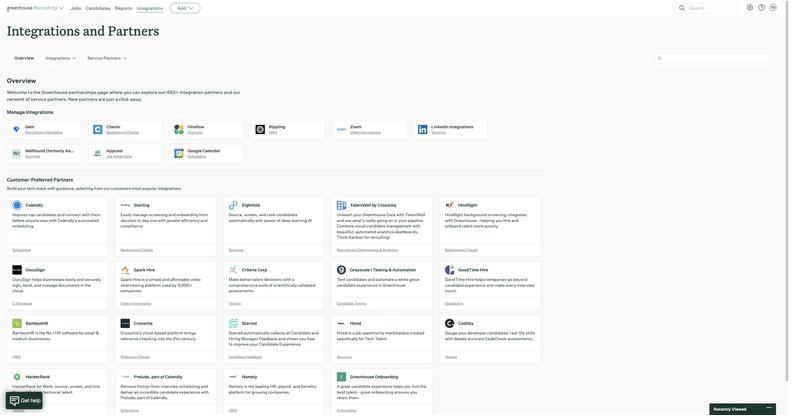 Task type: locate. For each thing, give the bounding box(es) containing it.
experience down |
[[357, 283, 378, 288]]

is inside bamboohr is the no.1 hr software for small & medium businesses.
[[35, 331, 38, 335]]

hr
[[55, 331, 61, 335]]

background down checkr
[[106, 130, 126, 135]]

2 vertical spatial hris
[[229, 408, 237, 413]]

and inside the "remove friction from interview scheduling and deliver an incredible candidate experience with prelude, part of calendly."
[[201, 384, 208, 389]]

bamboohr for bamboohr
[[26, 321, 48, 326]]

recently
[[714, 407, 731, 412]]

screening up 'one'
[[149, 212, 168, 217]]

wellfound
[[25, 148, 45, 153]]

platform down simple
[[145, 283, 161, 288]]

texting right |
[[373, 268, 388, 273]]

is inside hired is a job opportunity marketplace created specifically for tech talent.
[[348, 331, 351, 335]]

goodtime up count.
[[445, 277, 465, 282]]

popular
[[142, 186, 157, 191]]

used
[[162, 283, 171, 288]]

1 vertical spatial overview
[[7, 77, 36, 84]]

1 horizontal spatial manage
[[133, 212, 148, 217]]

from up incredible
[[151, 384, 160, 389]]

0 horizontal spatial partners
[[79, 96, 97, 102]]

1 vertical spatial platform
[[167, 331, 183, 335]]

0 horizontal spatial platform
[[145, 283, 161, 288]]

bamboohr
[[26, 321, 48, 326], [12, 331, 34, 335]]

docusign helps businesses easily and securely sign, send, and manage documents in the cloud.
[[12, 277, 101, 293]]

your for gauge
[[458, 331, 467, 335]]

candidate down 'text'
[[337, 283, 356, 288]]

greenhouse down background at the right bottom
[[454, 218, 477, 223]]

hire
[[503, 218, 511, 223], [93, 384, 100, 389], [412, 384, 419, 389]]

incredible
[[140, 390, 159, 395]]

1 background checks from the left
[[121, 248, 153, 252]]

2 horizontal spatial platform
[[229, 390, 245, 395]]

helps inside a great candidate experience helps you hire the best talent - great onboarding ensures you retain them.
[[393, 384, 403, 389]]

hire up simple
[[146, 268, 155, 273]]

candidate down 'collects'
[[259, 342, 279, 347]]

hired for hired
[[350, 321, 361, 326]]

screening inside easily manage screening and onboarding from decision to day one with greater efficiency and compliance.
[[149, 212, 168, 217]]

partners for integrations and partners
[[108, 22, 159, 39]]

0 horizontal spatial our
[[104, 186, 110, 191]]

0 vertical spatial onboarding
[[176, 212, 198, 217]]

0 horizontal spatial great
[[341, 384, 351, 389]]

small
[[85, 331, 95, 335]]

part
[[151, 375, 160, 380], [137, 395, 145, 400]]

part down an
[[137, 395, 145, 400]]

0 horizontal spatial to
[[28, 89, 32, 95]]

spark hire
[[134, 268, 155, 273]]

1 vertical spatial automated
[[356, 229, 376, 234]]

2 horizontal spatial candidates
[[346, 277, 367, 282]]

testing for hackerrank for work: source, screen, and hire the world's best technical talent.
[[12, 408, 25, 413]]

collects
[[270, 331, 285, 335]]

1 vertical spatial to
[[137, 218, 141, 223]]

technical
[[43, 390, 60, 395]]

screening for one
[[149, 212, 168, 217]]

interviewing down interviewing at the left of page
[[131, 301, 151, 306]]

see
[[345, 218, 352, 223]]

integrations for integrations link to the left
[[46, 56, 70, 61]]

your
[[18, 186, 26, 191], [353, 212, 362, 217], [398, 218, 407, 223], [458, 331, 467, 335], [250, 342, 258, 347]]

4,000+
[[178, 283, 192, 288]]

candidate up them.
[[352, 384, 370, 389]]

texting
[[373, 268, 388, 273], [354, 301, 367, 306]]

bamboohr inside bamboohr is the no.1 hr software for small & medium businesses.
[[12, 331, 34, 335]]

background checks up goodtime hire
[[445, 248, 478, 252]]

talent left more
[[462, 224, 473, 228]]

integration
[[180, 89, 203, 95]]

of left service
[[26, 96, 30, 102]]

background down compliance.
[[121, 248, 140, 252]]

from
[[94, 186, 103, 191], [199, 212, 208, 217], [151, 384, 160, 389]]

1 horizontal spatial platform
[[167, 331, 183, 335]]

service
[[87, 56, 103, 61]]

tech
[[27, 186, 35, 191]]

2 best from the left
[[337, 390, 345, 395]]

candidate inside goodtime hire helps companies go beyond candidate experience and make every interview count.
[[445, 283, 464, 288]]

calendly up the "remove friction from interview scheduling and deliver an incredible candidate experience with prelude, part of calendly."
[[165, 375, 182, 380]]

1 vertical spatial hired
[[337, 331, 347, 335]]

0 vertical spatial hris
[[269, 130, 277, 135]]

you left how
[[299, 336, 306, 341]]

0 horizontal spatial hire
[[93, 384, 100, 389]]

0 horizontal spatial recruitment
[[25, 130, 45, 135]]

1 horizontal spatial by
[[372, 203, 377, 208]]

onboarding down 'greenhouse onboarding'
[[372, 390, 393, 395]]

2 horizontal spatial to
[[229, 342, 233, 347]]

0 vertical spatial hireright
[[458, 203, 477, 208]]

crosschq's cloud-based platform brings reference checking into the 21st century.
[[121, 331, 197, 341]]

in right the documents
[[80, 283, 84, 288]]

with inside 'source, screen, and rank candidates automatically with power of deep learning ai'
[[255, 218, 263, 223]]

0 horizontal spatial in
[[80, 283, 84, 288]]

background checks for hireright background screening integrates with greenhouse - helping you hire and onboard talent more quickly.
[[445, 248, 478, 252]]

docusign up send,
[[26, 268, 45, 273]]

1 horizontal spatial video
[[350, 130, 360, 135]]

1 horizontal spatial interview
[[517, 283, 535, 288]]

you inside 'hireright background screening integrates with greenhouse - helping you hire and onboard talent more quickly.'
[[496, 218, 503, 223]]

in inside the unleash your greenhouse data with talentwall and see what's really going on in your pipeline. combine visual candidate management with beautiful, automated analytics dashboards. think kanban for recruiting!
[[394, 218, 398, 223]]

recruitment inside "gem recruitment marketing"
[[25, 130, 45, 135]]

helps up send,
[[32, 277, 42, 282]]

in right on
[[394, 218, 398, 223]]

and inside impress top candidates and connect with them before anyone else with calendly's automated scheduling.
[[58, 212, 65, 217]]

experience
[[279, 342, 301, 347]]

assessments. down life at the bottom of page
[[508, 336, 534, 341]]

impress
[[12, 212, 28, 217]]

to up service
[[28, 89, 32, 95]]

Search text field
[[688, 4, 735, 12]]

0 vertical spatial by
[[372, 203, 377, 208]]

0 horizontal spatial background checks
[[121, 248, 153, 252]]

a inside spark hire is a simple and affordable video interviewing platform used by 4,000+ companies.
[[146, 277, 148, 282]]

- inside a great candidate experience helps you hire the best talent - great onboarding ensures you retain them.
[[358, 390, 360, 395]]

automated down them
[[78, 218, 99, 223]]

hr,
[[270, 384, 277, 389]]

for down job
[[359, 336, 364, 341]]

0 horizontal spatial spark
[[121, 277, 132, 282]]

- up them.
[[358, 390, 360, 395]]

1 horizontal spatial great
[[361, 390, 371, 395]]

1 horizontal spatial talentwall
[[405, 212, 425, 217]]

greenhouse inside welcome to the greenhouse partnerships page where you can explore our 450+ integration partners and our network of service partners. new partners are just a click away.
[[41, 89, 68, 95]]

0 horizontal spatial by
[[172, 283, 177, 288]]

0 vertical spatial talent
[[462, 224, 473, 228]]

on
[[388, 218, 393, 223]]

world's
[[19, 390, 33, 395]]

candidate up calendly.
[[159, 390, 178, 395]]

1 vertical spatial companies.
[[268, 390, 290, 395]]

your down customer-
[[18, 186, 26, 191]]

checks
[[127, 130, 139, 135], [141, 248, 153, 252], [466, 248, 478, 252], [138, 355, 150, 359]]

hackerrank inside hackerrank for work: source, screen, and hire the world's best technical talent.
[[12, 384, 36, 389]]

2 vertical spatial to
[[229, 342, 233, 347]]

0 horizontal spatial interviewing
[[131, 301, 151, 306]]

white
[[398, 277, 408, 282]]

1 vertical spatial part
[[137, 395, 145, 400]]

analytics
[[377, 229, 394, 234]]

hireright for hireright background screening integrates with greenhouse - helping you hire and onboard talent more quickly.
[[445, 212, 463, 217]]

away.
[[130, 96, 142, 102]]

better
[[240, 277, 251, 282]]

interview inside the "remove friction from interview scheduling and deliver an incredible candidate experience with prelude, part of calendly."
[[161, 384, 178, 389]]

talent
[[462, 224, 473, 228], [252, 277, 263, 282], [346, 390, 357, 395]]

0 vertical spatial starred
[[242, 321, 257, 326]]

onboarding
[[375, 375, 398, 380], [337, 408, 356, 413]]

by up really
[[372, 203, 377, 208]]

interviewing inside zoom video interviewing
[[360, 130, 381, 135]]

manage up day
[[133, 212, 148, 217]]

1 vertical spatial texting
[[354, 301, 367, 306]]

screening inside 'hireright background screening integrates with greenhouse - helping you hire and onboard talent more quickly.'
[[488, 212, 507, 217]]

helps down goodtime hire
[[475, 277, 485, 282]]

linkedin integrations sourcing
[[431, 124, 473, 135]]

0 vertical spatial partners
[[204, 89, 223, 95]]

you up quickly.
[[496, 218, 503, 223]]

securely
[[85, 277, 101, 282]]

assessments. inside gauge your developer candidates' real-life skills with deeply accurate codecheck assessments.
[[508, 336, 534, 341]]

by right used
[[172, 283, 177, 288]]

0 vertical spatial great
[[341, 384, 351, 389]]

platform left the growing
[[229, 390, 245, 395]]

with inside 'hireright background screening integrates with greenhouse - helping you hire and onboard talent more quickly.'
[[445, 218, 453, 223]]

your inside "starred automatically collects all candidate and hiring manager feedback and shows you how to improve your candidate experience"
[[250, 342, 258, 347]]

0 vertical spatial feedback
[[259, 336, 277, 341]]

your up deeply
[[458, 331, 467, 335]]

hris inside rippling hris
[[269, 130, 277, 135]]

is inside spark hire is a simple and affordable video interviewing platform used by 4,000+ companies.
[[142, 277, 145, 282]]

rippling
[[269, 124, 285, 129]]

with inside easily manage screening and onboarding from decision to day one with greater efficiency and compliance.
[[158, 218, 166, 223]]

is up specifically
[[348, 331, 351, 335]]

docusign
[[26, 268, 45, 273], [12, 277, 31, 282]]

talentwall by crosschq
[[350, 203, 396, 208]]

0 horizontal spatial &
[[96, 331, 99, 335]]

0 horizontal spatial integrations link
[[46, 55, 70, 61]]

1 horizontal spatial hire
[[412, 384, 419, 389]]

partners for customer-preferred partners
[[54, 177, 73, 183]]

your up what's
[[353, 212, 362, 217]]

experience down 'greenhouse onboarding'
[[371, 384, 392, 389]]

from up efficiency
[[199, 212, 208, 217]]

hire inside a great candidate experience helps you hire the best talent - great onboarding ensures you retain them.
[[412, 384, 419, 389]]

interviewing down the zoom
[[360, 130, 381, 135]]

cloud-
[[142, 331, 155, 335]]

your inside gauge your developer candidates' real-life skills with deeply accurate codecheck assessments.
[[458, 331, 467, 335]]

your down the manager
[[250, 342, 258, 347]]

integrations for the topmost integrations link
[[137, 5, 163, 11]]

a inside text candidates and automate a white glove candidate experience in greenhouse.
[[395, 277, 397, 282]]

prelude, up friction
[[134, 375, 151, 380]]

0 horizontal spatial assessments.
[[229, 288, 255, 293]]

candidates down 'grayscale'
[[346, 277, 367, 282]]

video down the zoom
[[350, 130, 360, 135]]

0 horizontal spatial screening
[[149, 212, 168, 217]]

0 vertical spatial companies.
[[121, 288, 143, 293]]

0 vertical spatial automated
[[78, 218, 99, 223]]

in inside text candidates and automate a white glove candidate experience in greenhouse.
[[378, 283, 382, 288]]

automatically down source,
[[229, 218, 254, 223]]

screen, up talent.
[[70, 384, 84, 389]]

sourcing down 'hireflow'
[[188, 130, 202, 135]]

source,
[[229, 212, 243, 217]]

integrations.
[[158, 186, 182, 191]]

0 vertical spatial prelude,
[[134, 375, 151, 380]]

assessments. inside make better talent decisions with a comprehensive suite of scientifically validated assessments.
[[229, 288, 255, 293]]

hackerrank up work:
[[26, 375, 50, 380]]

hire for a great candidate experience helps you hire the best talent - great onboarding ensures you retain them.
[[412, 384, 419, 389]]

partners inside service partners link
[[104, 56, 121, 61]]

greenhouse up them.
[[350, 375, 374, 380]]

hire for spark hire is a simple and affordable video interviewing platform used by 4,000+ companies.
[[133, 277, 141, 282]]

scheduling for impress top candidates and connect with them before anyone else with calendly's automated scheduling.
[[12, 248, 31, 252]]

1 vertical spatial hireright
[[445, 212, 463, 217]]

1 vertical spatial from
[[199, 212, 208, 217]]

1 horizontal spatial best
[[337, 390, 345, 395]]

to left day
[[137, 218, 141, 223]]

hris for bamboohr is the no.1 hr software for small & medium businesses.
[[12, 355, 21, 359]]

testing
[[229, 301, 241, 306], [445, 355, 457, 359], [12, 408, 25, 413]]

1 horizontal spatial integrations link
[[137, 5, 163, 11]]

0 vertical spatial docusign
[[26, 268, 45, 273]]

feedback
[[259, 336, 277, 341], [246, 355, 262, 359]]

for inside hackerrank for work: source, screen, and hire the world's best technical talent.
[[37, 384, 42, 389]]

criteria corp
[[242, 268, 267, 273]]

is for hired is a job opportunity marketplace created specifically for tech talent.
[[348, 331, 351, 335]]

1 vertical spatial by
[[172, 283, 177, 288]]

1 vertical spatial namely
[[229, 384, 243, 389]]

crosschq
[[378, 203, 396, 208], [134, 321, 153, 326]]

a inside hired is a job opportunity marketplace created specifically for tech talent.
[[352, 331, 355, 335]]

recruitment down gem
[[25, 130, 45, 135]]

greenhouse inside 'hireright background screening integrates with greenhouse - helping you hire and onboard talent more quickly.'
[[454, 218, 477, 223]]

1 vertical spatial recruitment
[[337, 248, 357, 252]]

0 vertical spatial -
[[478, 218, 480, 223]]

hackerrank for hackerrank for work: source, screen, and hire the world's best technical talent.
[[12, 384, 36, 389]]

background checks for easily manage screening and onboarding from decision to day one with greater efficiency and compliance.
[[121, 248, 153, 252]]

0 vertical spatial manage
[[133, 212, 148, 217]]

to down 'hiring'
[[229, 342, 233, 347]]

recruitment
[[25, 130, 45, 135], [337, 248, 357, 252]]

part inside the "remove friction from interview scheduling and deliver an incredible candidate experience with prelude, part of calendly."
[[137, 395, 145, 400]]

1 screening from the left
[[149, 212, 168, 217]]

0 vertical spatial namely
[[242, 375, 257, 380]]

corp
[[258, 268, 267, 273]]

assessments. down the comprehensive
[[229, 288, 255, 293]]

text candidates and automate a white glove candidate experience in greenhouse.
[[337, 277, 419, 288]]

0 vertical spatial hackerrank
[[26, 375, 50, 380]]

and inside hackerrank for work: source, screen, and hire the world's best technical talent.
[[85, 384, 92, 389]]

is inside namely is the leading hr, payroll, and benefits platform for growing companies.
[[244, 384, 247, 389]]

businesses.
[[29, 336, 51, 341]]

0 vertical spatial automatically
[[229, 218, 254, 223]]

hireright
[[458, 203, 477, 208], [445, 212, 463, 217]]

decision
[[121, 218, 136, 223]]

spark inside spark hire is a simple and affordable video interviewing platform used by 4,000+ companies.
[[121, 277, 132, 282]]

greenhouse.
[[383, 283, 407, 288]]

crosschq up cloud-
[[134, 321, 153, 326]]

for inside namely is the leading hr, payroll, and benefits platform for growing companies.
[[246, 390, 251, 395]]

a up greenhouse. on the bottom
[[395, 277, 397, 282]]

your for unleash
[[353, 212, 362, 217]]

hackerrank up 'world's'
[[12, 384, 36, 389]]

hris
[[269, 130, 277, 135], [12, 355, 21, 359], [229, 408, 237, 413]]

candidates up "deep"
[[277, 212, 297, 217]]

documents
[[58, 283, 80, 288]]

& up "automate"
[[389, 268, 392, 273]]

candidate down really
[[367, 224, 386, 228]]

hired for hired is a job opportunity marketplace created specifically for tech talent.
[[337, 331, 347, 335]]

1 vertical spatial video
[[121, 301, 130, 306]]

automated inside the unleash your greenhouse data with talentwall and see what's really going on in your pipeline. combine visual candidate management with beautiful, automated analytics dashboards. think kanban for recruiting!
[[356, 229, 376, 234]]

screening for hire
[[488, 212, 507, 217]]

2 background checks from the left
[[445, 248, 478, 252]]

is left leading
[[244, 384, 247, 389]]

for left the growing
[[246, 390, 251, 395]]

a left simple
[[146, 277, 148, 282]]

appcast
[[106, 148, 123, 153]]

prelude, inside the "remove friction from interview scheduling and deliver an incredible candidate experience with prelude, part of calendly."
[[121, 395, 136, 400]]

candidates inside text candidates and automate a white glove candidate experience in greenhouse.
[[346, 277, 367, 282]]

sourcing down linkedin
[[431, 130, 446, 135]]

testing for make better talent decisions with a comprehensive suite of scientifically validated assessments.
[[229, 301, 241, 306]]

before
[[12, 218, 25, 223]]

1 horizontal spatial part
[[151, 375, 160, 380]]

candidate inside text candidates and automate a white glove candidate experience in greenhouse.
[[337, 283, 356, 288]]

2 screening from the left
[[488, 212, 507, 217]]

2 vertical spatial testing
[[12, 408, 25, 413]]

talent up them.
[[346, 390, 357, 395]]

0 vertical spatial talentwall
[[350, 203, 371, 208]]

best
[[34, 390, 42, 395], [337, 390, 345, 395]]

partners up guidance,
[[54, 177, 73, 183]]

1 vertical spatial great
[[361, 390, 371, 395]]

scientifically
[[273, 283, 297, 288]]

w(
[[13, 150, 20, 157]]

2 vertical spatial platform
[[229, 390, 245, 395]]

automation
[[393, 268, 416, 273]]

1 horizontal spatial onboarding
[[375, 375, 398, 380]]

0 vertical spatial screen,
[[244, 212, 258, 217]]

1 horizontal spatial testing
[[229, 301, 241, 306]]

checks for hireright background screening integrates with greenhouse - helping you hire and onboard talent more quickly.
[[466, 248, 478, 252]]

partners right integration
[[204, 89, 223, 95]]

background down onboard
[[445, 248, 465, 252]]

wellfound (formerly angellist talent) sourcing
[[25, 148, 99, 159]]

automated down visual at bottom
[[356, 229, 376, 234]]

1 vertical spatial hris
[[12, 355, 21, 359]]

by
[[372, 203, 377, 208], [172, 283, 177, 288]]

goodtime hire helps companies go beyond candidate experience and make every interview count.
[[445, 277, 535, 293]]

goodtime up goodtime hire helps companies go beyond candidate experience and make every interview count.
[[458, 268, 479, 273]]

great down 'greenhouse onboarding'
[[361, 390, 371, 395]]

1 vertical spatial bamboohr
[[12, 331, 34, 335]]

calendar
[[203, 148, 220, 153]]

partners right service
[[104, 56, 121, 61]]

customer-preferred partners
[[7, 177, 73, 183]]

automatically
[[229, 218, 254, 223], [244, 331, 270, 335]]

goodtime for goodtime hire
[[458, 268, 479, 273]]

of inside the "remove friction from interview scheduling and deliver an incredible candidate experience with prelude, part of calendly."
[[146, 395, 150, 400]]

talentwall up pipeline.
[[405, 212, 425, 217]]

deliver
[[121, 390, 133, 395]]

developer
[[468, 331, 486, 335]]

onboarding down "retain"
[[337, 408, 356, 413]]

1 horizontal spatial spark
[[134, 268, 146, 273]]

& left analytics
[[380, 248, 382, 252]]

platform
[[145, 283, 161, 288], [167, 331, 183, 335], [229, 390, 245, 395]]

1 best from the left
[[34, 390, 42, 395]]

1 vertical spatial talentwall
[[405, 212, 425, 217]]

experience inside the "remove friction from interview scheduling and deliver an incredible candidate experience with prelude, part of calendly."
[[179, 390, 200, 395]]

feedback down 'collects'
[[259, 336, 277, 341]]

automated inside impress top candidates and connect with them before anyone else with calendly's automated scheduling.
[[78, 218, 99, 223]]

prelude,
[[134, 375, 151, 380], [121, 395, 136, 400]]

0 vertical spatial calendly
[[26, 203, 43, 208]]

1 vertical spatial automatically
[[244, 331, 270, 335]]

0 vertical spatial interview
[[517, 283, 535, 288]]

stack
[[36, 186, 46, 191]]

optimization
[[358, 248, 379, 252]]

welcome to the greenhouse partnerships page where you can explore our 450+ integration partners and our network of service partners. new partners are just a click away.
[[7, 89, 240, 102]]

from right selecting
[[94, 186, 103, 191]]

screen, down the eightfold
[[244, 212, 258, 217]]

and
[[83, 22, 105, 39], [224, 89, 232, 95], [58, 212, 65, 217], [168, 212, 176, 217], [259, 212, 266, 217], [200, 218, 208, 223], [337, 218, 344, 223], [512, 218, 519, 223], [77, 277, 84, 282], [162, 277, 169, 282], [368, 277, 375, 282], [34, 283, 41, 288], [487, 283, 494, 288], [311, 331, 319, 335], [278, 336, 286, 341], [85, 384, 92, 389], [201, 384, 208, 389], [293, 384, 300, 389]]

automatically up the manager
[[244, 331, 270, 335]]

recruitment down think
[[337, 248, 357, 252]]

1 vertical spatial hackerrank
[[12, 384, 36, 389]]

hire inside goodtime hire helps companies go beyond candidate experience and make every interview count.
[[466, 277, 474, 282]]

candidates inside impress top candidates and connect with them before anyone else with calendly's automated scheduling.
[[36, 212, 57, 217]]

starred for starred automatically collects all candidate and hiring manager feedback and shows you how to improve your candidate experience
[[229, 331, 243, 335]]

is for bamboohr is the no.1 hr software for small & medium businesses.
[[35, 331, 38, 335]]

greenhouse up really
[[363, 212, 386, 217]]

None text field
[[655, 53, 770, 63]]

talent.
[[61, 390, 74, 395]]

new
[[68, 96, 78, 102]]

1 horizontal spatial -
[[478, 218, 480, 223]]

efficiency
[[181, 218, 200, 223]]

great
[[341, 384, 351, 389], [361, 390, 371, 395]]

video inside zoom video interviewing
[[350, 130, 360, 135]]

starred inside "starred automatically collects all candidate and hiring manager feedback and shows you how to improve your candidate experience"
[[229, 331, 243, 335]]

assessments. for skills
[[508, 336, 534, 341]]

scheduling down scheduling.
[[12, 248, 31, 252]]

unleash your greenhouse data with talentwall and see what's really going on in your pipeline. combine visual candidate management with beautiful, automated analytics dashboards. think kanban for recruiting!
[[337, 212, 425, 240]]

companies. down interviewing at the left of page
[[121, 288, 143, 293]]

platform up the 21st
[[167, 331, 183, 335]]

1 horizontal spatial from
[[151, 384, 160, 389]]

a left job
[[352, 331, 355, 335]]

hire for goodtime hire helps companies go beyond candidate experience and make every interview count.
[[466, 277, 474, 282]]

checkr background checks
[[106, 124, 139, 135]]

0 horizontal spatial helps
[[32, 277, 42, 282]]

scheduling down deliver
[[121, 408, 139, 413]]

background checks up spark hire
[[121, 248, 153, 252]]

onboarding
[[176, 212, 198, 217], [372, 390, 393, 395]]

0 horizontal spatial calendly
[[26, 203, 43, 208]]

1 vertical spatial calendly
[[165, 375, 182, 380]]

helps inside goodtime hire helps companies go beyond candidate experience and make every interview count.
[[475, 277, 485, 282]]

best inside hackerrank for work: source, screen, and hire the world's best technical talent.
[[34, 390, 42, 395]]

1 vertical spatial integrations link
[[46, 55, 70, 61]]

send,
[[23, 283, 33, 288]]

add button
[[170, 3, 200, 13]]

scheduling for goodtime hire helps companies go beyond candidate experience and make every interview count.
[[445, 301, 463, 306]]

count.
[[445, 288, 457, 293]]

by inside spark hire is a simple and affordable video interviewing platform used by 4,000+ companies.
[[172, 283, 177, 288]]

0 vertical spatial platform
[[145, 283, 161, 288]]

bamboohr up businesses.
[[26, 321, 48, 326]]

2 horizontal spatial hris
[[269, 130, 277, 135]]

of inside make better talent decisions with a comprehensive suite of scientifically validated assessments.
[[269, 283, 273, 288]]

0 vertical spatial partners
[[108, 22, 159, 39]]

talent up suite
[[252, 277, 263, 282]]

e-
[[12, 301, 16, 306]]

namely inside namely is the leading hr, payroll, and benefits platform for growing companies.
[[229, 384, 243, 389]]

best up "retain"
[[337, 390, 345, 395]]

scheduling down count.
[[445, 301, 463, 306]]

for left small
[[79, 331, 84, 335]]

hired inside hired is a job opportunity marketplace created specifically for tech talent.
[[337, 331, 347, 335]]

hireflow
[[188, 124, 204, 129]]

experience inside goodtime hire helps companies go beyond candidate experience and make every interview count.
[[465, 283, 486, 288]]

calendly up top
[[26, 203, 43, 208]]

0 vertical spatial crosschq
[[378, 203, 396, 208]]

0 horizontal spatial texting
[[354, 301, 367, 306]]

sign,
[[12, 283, 22, 288]]

the inside docusign helps businesses easily and securely sign, send, and manage documents in the cloud.
[[85, 283, 91, 288]]

of
[[26, 96, 30, 102], [277, 218, 280, 223], [269, 283, 273, 288], [160, 375, 164, 380], [146, 395, 150, 400]]



Task type: vqa. For each thing, say whether or not it's contained in the screenshot.
the bottom name
no



Task type: describe. For each thing, give the bounding box(es) containing it.
life
[[519, 331, 525, 335]]

based
[[155, 331, 166, 335]]

talent inside 'hireright background screening integrates with greenhouse - helping you hire and onboard talent more quickly.'
[[462, 224, 473, 228]]

2 horizontal spatial &
[[389, 268, 392, 273]]

learning
[[292, 218, 307, 223]]

unleash
[[337, 212, 352, 217]]

and inside spark hire is a simple and affordable video interviewing platform used by 4,000+ companies.
[[162, 277, 169, 282]]

talent inside make better talent decisions with a comprehensive suite of scientifically validated assessments.
[[252, 277, 263, 282]]

brings
[[184, 331, 196, 335]]

& inside bamboohr is the no.1 hr software for small & medium businesses.
[[96, 331, 99, 335]]

the inside hackerrank for work: source, screen, and hire the world's best technical talent.
[[12, 390, 19, 395]]

them
[[91, 212, 101, 217]]

you right ensures
[[410, 390, 417, 395]]

background for easily manage screening and onboarding from decision to day one with greater efficiency and compliance.
[[121, 248, 140, 252]]

pipeline.
[[408, 218, 424, 223]]

bamboohr for bamboohr is the no.1 hr software for small & medium businesses.
[[12, 331, 34, 335]]

hireflow sourcing
[[188, 124, 204, 135]]

1 vertical spatial feedback
[[246, 355, 262, 359]]

spark for spark hire
[[134, 268, 146, 273]]

450+
[[167, 89, 179, 95]]

payroll,
[[278, 384, 292, 389]]

hire inside 'hireright background screening integrates with greenhouse - helping you hire and onboard talent more quickly.'
[[503, 218, 511, 223]]

manage integrations
[[7, 109, 53, 115]]

hackerrank for work: source, screen, and hire the world's best technical talent.
[[12, 384, 100, 395]]

onboarding inside a great candidate experience helps you hire the best talent - great onboarding ensures you retain them.
[[372, 390, 393, 395]]

starred for starred
[[242, 321, 257, 326]]

talent.
[[375, 336, 388, 341]]

reports link
[[115, 5, 132, 11]]

candidate up shows
[[291, 331, 311, 335]]

experience inside text candidates and automate a white glove candidate experience in greenhouse.
[[357, 283, 378, 288]]

hire for goodtime hire
[[480, 268, 488, 273]]

comprehensive
[[229, 283, 258, 288]]

platform inside spark hire is a simple and affordable video interviewing platform used by 4,000+ companies.
[[145, 283, 161, 288]]

click
[[119, 96, 129, 102]]

reference
[[121, 355, 137, 359]]

data
[[386, 212, 395, 217]]

integrations for integrations and partners
[[7, 22, 80, 39]]

eightfold
[[242, 203, 260, 208]]

platform inside crosschq's cloud-based platform brings reference checking into the 21st century.
[[167, 331, 183, 335]]

going
[[377, 218, 388, 223]]

sourcing up criteria
[[229, 248, 243, 252]]

for inside hired is a job opportunity marketplace created specifically for tech talent.
[[359, 336, 364, 341]]

impress top candidates and connect with them before anyone else with calendly's automated scheduling.
[[12, 212, 101, 228]]

go
[[508, 277, 512, 282]]

medium
[[12, 336, 28, 341]]

combine
[[337, 224, 354, 228]]

jobs link
[[71, 5, 81, 11]]

ai
[[308, 218, 312, 223]]

codility
[[458, 321, 474, 326]]

0 vertical spatial overview
[[14, 56, 34, 61]]

hireright background screening integrates with greenhouse - helping you hire and onboard talent more quickly.
[[445, 212, 527, 228]]

manage
[[7, 109, 25, 115]]

1 horizontal spatial crosschq
[[378, 203, 396, 208]]

connect
[[66, 212, 81, 217]]

source, screen, and rank candidates automatically with power of deep learning ai
[[229, 212, 312, 223]]

checks for easily manage screening and onboarding from decision to day one with greater efficiency and compliance.
[[141, 248, 153, 252]]

assessments. for comprehensive
[[229, 288, 255, 293]]

of up the "remove friction from interview scheduling and deliver an incredible candidate experience with prelude, part of calendly."
[[160, 375, 164, 380]]

candidate down improve
[[229, 355, 245, 359]]

all
[[286, 331, 290, 335]]

one
[[150, 218, 157, 223]]

1 horizontal spatial calendly
[[165, 375, 182, 380]]

easily
[[121, 212, 132, 217]]

0 vertical spatial part
[[151, 375, 160, 380]]

1 horizontal spatial recruitment
[[337, 248, 357, 252]]

1 horizontal spatial our
[[158, 89, 166, 95]]

0 vertical spatial integrations link
[[137, 5, 163, 11]]

a inside welcome to the greenhouse partnerships page where you can explore our 450+ integration partners and our network of service partners. new partners are just a click away.
[[115, 96, 118, 102]]

in inside docusign helps businesses easily and securely sign, send, and manage documents in the cloud.
[[80, 283, 84, 288]]

scheduling for remove friction from interview scheduling and deliver an incredible candidate experience with prelude, part of calendly.
[[121, 408, 139, 413]]

experience inside a great candidate experience helps you hire the best talent - great onboarding ensures you retain them.
[[371, 384, 392, 389]]

1 vertical spatial partners
[[79, 96, 97, 102]]

leading
[[255, 384, 269, 389]]

the inside bamboohr is the no.1 hr software for small & medium businesses.
[[39, 331, 45, 335]]

candidates inside 'source, screen, and rank candidates automatically with power of deep learning ai'
[[277, 212, 297, 217]]

greenhouse onboarding
[[350, 375, 398, 380]]

you up ensures
[[404, 384, 411, 389]]

companies. inside namely is the leading hr, payroll, and benefits platform for growing companies.
[[268, 390, 290, 395]]

think
[[337, 235, 348, 240]]

sourcing inside wellfound (formerly angellist talent) sourcing
[[25, 154, 40, 159]]

for inside bamboohr is the no.1 hr software for small & medium businesses.
[[79, 331, 84, 335]]

with inside make better talent decisions with a comprehensive suite of scientifically validated assessments.
[[283, 277, 291, 282]]

source,
[[55, 384, 69, 389]]

build your tech stack with guidance, selecting from our customers most popular integrations.
[[7, 186, 182, 191]]

really
[[366, 218, 376, 223]]

scheduling inside "google calendar scheduling"
[[188, 154, 206, 159]]

of inside 'source, screen, and rank candidates automatically with power of deep learning ai'
[[277, 218, 280, 223]]

quickly.
[[484, 224, 499, 228]]

manage inside docusign helps businesses easily and securely sign, send, and manage documents in the cloud.
[[42, 283, 57, 288]]

recently viewed
[[714, 407, 747, 412]]

zoom video interviewing
[[350, 124, 381, 135]]

build
[[7, 186, 17, 191]]

a inside make better talent decisions with a comprehensive suite of scientifically validated assessments.
[[292, 277, 294, 282]]

background
[[464, 212, 487, 217]]

gem recruitment marketing
[[25, 124, 63, 135]]

advertising
[[113, 154, 132, 159]]

interview inside goodtime hire helps companies go beyond candidate experience and make every interview count.
[[517, 283, 535, 288]]

hris for namely is the leading hr, payroll, and benefits platform for growing companies.
[[229, 408, 237, 413]]

marketplace
[[385, 331, 409, 335]]

and inside welcome to the greenhouse partnerships page where you can explore our 450+ integration partners and our network of service partners. new partners are just a click away.
[[224, 89, 232, 95]]

opportunity
[[362, 331, 385, 335]]

sourcing inside linkedin integrations sourcing
[[431, 130, 446, 135]]

0 horizontal spatial onboarding
[[337, 408, 356, 413]]

customer-
[[7, 177, 31, 183]]

automate
[[376, 277, 394, 282]]

greenhouse inside the unleash your greenhouse data with talentwall and see what's really going on in your pipeline. combine visual candidate management with beautiful, automated analytics dashboards. think kanban for recruiting!
[[363, 212, 386, 217]]

best inside a great candidate experience helps you hire the best talent - great onboarding ensures you retain them.
[[337, 390, 345, 395]]

automatically inside 'source, screen, and rank candidates automatically with power of deep learning ai'
[[229, 218, 254, 223]]

the inside namely is the leading hr, payroll, and benefits platform for growing companies.
[[248, 384, 254, 389]]

candidate inside the "remove friction from interview scheduling and deliver an incredible candidate experience with prelude, part of calendly."
[[159, 390, 178, 395]]

manager
[[241, 336, 258, 341]]

overview link
[[14, 55, 34, 61]]

the inside crosschq's cloud-based platform brings reference checking into the 21st century.
[[166, 336, 172, 341]]

created
[[410, 331, 424, 335]]

hireright for hireright
[[458, 203, 477, 208]]

1 horizontal spatial texting
[[373, 268, 388, 273]]

bamboohr is the no.1 hr software for small & medium businesses.
[[12, 331, 99, 341]]

candidate inside the unleash your greenhouse data with talentwall and see what's really going on in your pipeline. combine visual candidate management with beautiful, automated analytics dashboards. think kanban for recruiting!
[[367, 224, 386, 228]]

namely for namely
[[242, 375, 257, 380]]

checks for crosschq's cloud-based platform brings reference checking into the 21st century.
[[138, 355, 150, 359]]

them.
[[349, 395, 360, 400]]

grayscale | texting & automation
[[350, 268, 416, 273]]

hire for spark hire
[[146, 268, 155, 273]]

sourcing inside 'hireflow sourcing'
[[188, 130, 202, 135]]

job
[[355, 331, 361, 335]]

screen, inside hackerrank for work: source, screen, and hire the world's best technical talent.
[[70, 384, 84, 389]]

companies. inside spark hire is a simple and affordable video interviewing platform used by 4,000+ companies.
[[121, 288, 143, 293]]

e-signature
[[12, 301, 32, 306]]

background for hireright background screening integrates with greenhouse - helping you hire and onboard talent more quickly.
[[445, 248, 465, 252]]

of inside welcome to the greenhouse partnerships page where you can explore our 450+ integration partners and our network of service partners. new partners are just a click away.
[[26, 96, 30, 102]]

docusign for docusign helps businesses easily and securely sign, send, and manage documents in the cloud.
[[12, 277, 31, 282]]

spark hire is a simple and affordable video interviewing platform used by 4,000+ companies.
[[121, 277, 201, 293]]

the inside a great candidate experience helps you hire the best talent - great onboarding ensures you retain them.
[[420, 384, 426, 389]]

hired is a job opportunity marketplace created specifically for tech talent.
[[337, 331, 424, 341]]

with inside the "remove friction from interview scheduling and deliver an incredible candidate experience with prelude, part of calendly."
[[201, 390, 209, 395]]

anyone
[[25, 218, 39, 223]]

platform inside namely is the leading hr, payroll, and benefits platform for growing companies.
[[229, 390, 245, 395]]

td button
[[770, 4, 777, 11]]

talent inside a great candidate experience helps you hire the best talent - great onboarding ensures you retain them.
[[346, 390, 357, 395]]

checks inside checkr background checks
[[127, 130, 139, 135]]

hire for hackerrank for work: source, screen, and hire the world's best technical talent.
[[93, 384, 100, 389]]

from inside easily manage screening and onboarding from decision to day one with greater efficiency and compliance.
[[199, 212, 208, 217]]

beautiful,
[[337, 229, 355, 234]]

0 vertical spatial from
[[94, 186, 103, 191]]

candidate down 'text'
[[337, 301, 354, 306]]

you inside "starred automatically collects all candidate and hiring manager feedback and shows you how to improve your candidate experience"
[[299, 336, 306, 341]]

configure image
[[747, 4, 754, 11]]

for inside the unleash your greenhouse data with talentwall and see what's really going on in your pipeline. combine visual candidate management with beautiful, automated analytics dashboards. think kanban for recruiting!
[[364, 235, 369, 240]]

job
[[106, 154, 113, 159]]

manage inside easily manage screening and onboarding from decision to day one with greater efficiency and compliance.
[[133, 212, 148, 217]]

decisions
[[264, 277, 282, 282]]

with inside gauge your developer candidates' real-life skills with deeply accurate codecheck assessments.
[[445, 336, 453, 341]]

and inside 'hireright background screening integrates with greenhouse - helping you hire and onboard talent more quickly.'
[[512, 218, 519, 223]]

screen, inside 'source, screen, and rank candidates automatically with power of deep learning ai'
[[244, 212, 258, 217]]

spark for spark hire is a simple and affordable video interviewing platform used by 4,000+ companies.
[[121, 277, 132, 282]]

the inside welcome to the greenhouse partnerships page where you can explore our 450+ integration partners and our network of service partners. new partners are just a click away.
[[33, 89, 40, 95]]

2 horizontal spatial our
[[233, 89, 240, 95]]

your for build
[[18, 186, 26, 191]]

1 vertical spatial interviewing
[[131, 301, 151, 306]]

goodtime for goodtime hire helps companies go beyond candidate experience and make every interview count.
[[445, 277, 465, 282]]

testing for gauge your developer candidates' real-life skills with deeply accurate codecheck assessments.
[[445, 355, 457, 359]]

feedback inside "starred automatically collects all candidate and hiring manager feedback and shows you how to improve your candidate experience"
[[259, 336, 277, 341]]

can
[[132, 89, 140, 95]]

rank
[[267, 212, 276, 217]]

an
[[134, 390, 139, 395]]

and inside goodtime hire helps companies go beyond candidate experience and make every interview count.
[[487, 283, 494, 288]]

to inside easily manage screening and onboarding from decision to day one with greater efficiency and compliance.
[[137, 218, 141, 223]]

jobs
[[71, 5, 81, 11]]

hackerrank for hackerrank
[[26, 375, 50, 380]]

0 vertical spatial &
[[380, 248, 382, 252]]

network
[[7, 96, 25, 102]]

friction
[[137, 384, 150, 389]]

easily
[[65, 277, 76, 282]]

greenhouse recruiting image
[[7, 5, 59, 12]]

candidate inside a great candidate experience helps you hire the best talent - great onboarding ensures you retain them.
[[352, 384, 370, 389]]

century.
[[181, 336, 197, 341]]

service partners link
[[87, 55, 121, 61]]

welcome
[[7, 89, 27, 95]]

scheduling.
[[12, 224, 35, 228]]

partners.
[[47, 96, 67, 102]]

your up management
[[398, 218, 407, 223]]

docusign for docusign
[[26, 268, 45, 273]]

candidate feedback
[[229, 355, 262, 359]]

- inside 'hireright background screening integrates with greenhouse - helping you hire and onboard talent more quickly.'
[[478, 218, 480, 223]]

and inside namely is the leading hr, payroll, and benefits platform for growing companies.
[[293, 384, 300, 389]]

sourcing down specifically
[[337, 355, 352, 359]]

and inside 'source, screen, and rank candidates automatically with power of deep learning ai'
[[259, 212, 266, 217]]

|
[[371, 268, 372, 273]]

to inside welcome to the greenhouse partnerships page where you can explore our 450+ integration partners and our network of service partners. new partners are just a click away.
[[28, 89, 32, 95]]

0 horizontal spatial talentwall
[[350, 203, 371, 208]]

preferred
[[31, 177, 53, 183]]

0 horizontal spatial video
[[121, 301, 130, 306]]

talentwall inside the unleash your greenhouse data with talentwall and see what's really going on in your pipeline. combine visual candidate management with beautiful, automated analytics dashboards. think kanban for recruiting!
[[405, 212, 425, 217]]

improve
[[233, 342, 249, 347]]

automatically inside "starred automatically collects all candidate and hiring manager feedback and shows you how to improve your candidate experience"
[[244, 331, 270, 335]]

onboarding inside easily manage screening and onboarding from decision to day one with greater efficiency and compliance.
[[176, 212, 198, 217]]

and inside text candidates and automate a white glove candidate experience in greenhouse.
[[368, 277, 375, 282]]

reports
[[115, 5, 132, 11]]

0 horizontal spatial crosschq
[[134, 321, 153, 326]]

goodtime hire
[[458, 268, 488, 273]]

helps inside docusign helps businesses easily and securely sign, send, and manage documents in the cloud.
[[32, 277, 42, 282]]

namely for namely is the leading hr, payroll, and benefits platform for growing companies.
[[229, 384, 243, 389]]

1 horizontal spatial partners
[[204, 89, 223, 95]]

to inside "starred automatically collects all candidate and hiring manager feedback and shows you how to improve your candidate experience"
[[229, 342, 233, 347]]

and inside the unleash your greenhouse data with talentwall and see what's really going on in your pipeline. combine visual candidate management with beautiful, automated analytics dashboards. think kanban for recruiting!
[[337, 218, 344, 223]]

is for namely is the leading hr, payroll, and benefits platform for growing companies.
[[244, 384, 247, 389]]

tech
[[365, 336, 374, 341]]

background inside checkr background checks
[[106, 130, 126, 135]]

guidance,
[[56, 186, 75, 191]]

td
[[771, 5, 776, 10]]

you inside welcome to the greenhouse partnerships page where you can explore our 450+ integration partners and our network of service partners. new partners are just a click away.
[[124, 89, 131, 95]]



